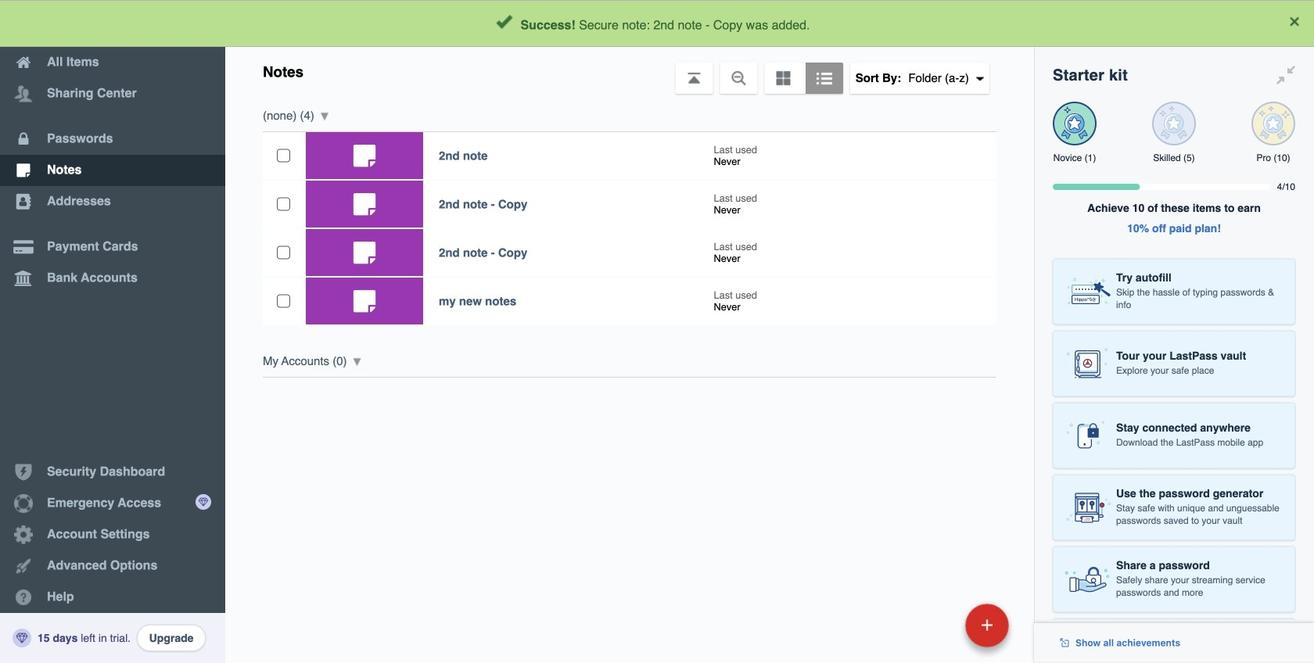 Task type: describe. For each thing, give the bounding box(es) containing it.
vault options navigation
[[225, 47, 1034, 94]]

new item navigation
[[858, 599, 1018, 663]]



Task type: locate. For each thing, give the bounding box(es) containing it.
main navigation navigation
[[0, 0, 225, 663]]

alert
[[0, 0, 1314, 47]]

search my vault text field
[[377, 6, 1002, 41]]

Search search field
[[377, 6, 1002, 41]]

new item element
[[858, 603, 1014, 648]]



Task type: vqa. For each thing, say whether or not it's contained in the screenshot.
"NEW ITEM" element at bottom right
yes



